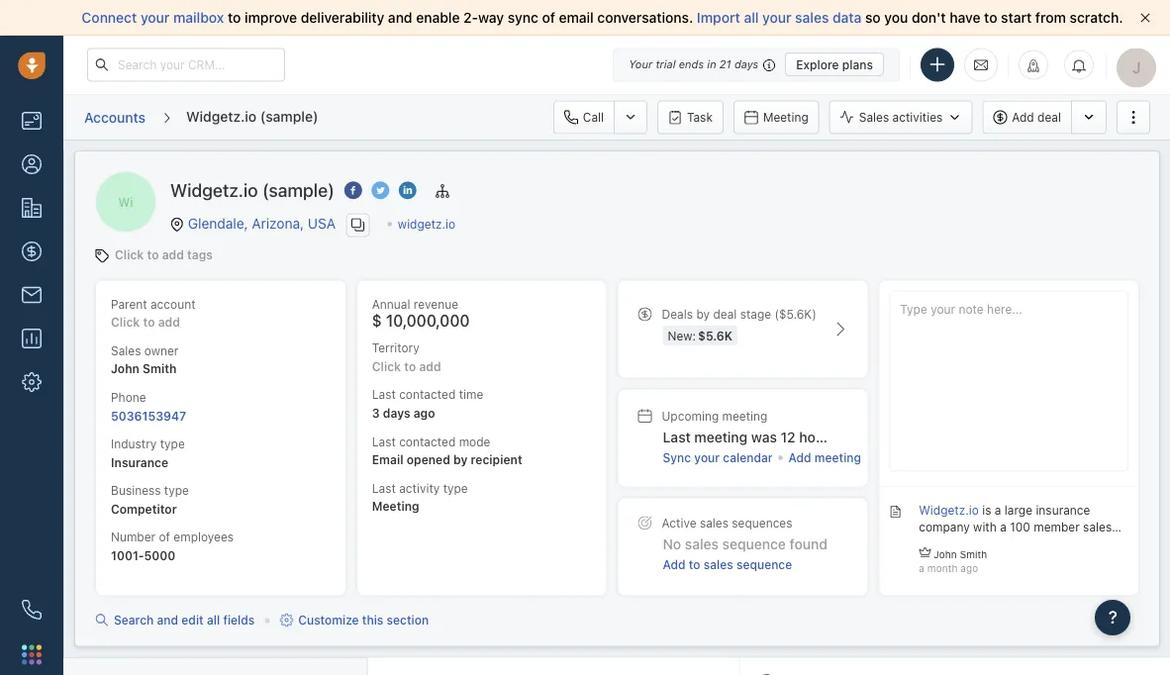 Task type: describe. For each thing, give the bounding box(es) containing it.
sync
[[663, 451, 691, 465]]

explore
[[796, 57, 839, 71]]

task
[[687, 110, 713, 124]]

connect your mailbox to improve deliverability and enable 2-way sync of email conversations. import all your sales data so you don't have to start from scratch.
[[82, 9, 1123, 26]]

add deal button
[[982, 100, 1071, 134]]

is a large insurance company with a 100 member sales team
[[919, 503, 1112, 551]]

new:
[[668, 329, 696, 343]]

search and edit all fields
[[114, 613, 255, 627]]

2 vertical spatial ago
[[961, 562, 978, 574]]

to inside territory click to add
[[404, 360, 416, 374]]

add deal
[[1012, 110, 1061, 124]]

number of employees 1001-5000
[[111, 530, 234, 563]]

add meeting
[[789, 451, 861, 465]]

3
[[372, 406, 380, 420]]

1 vertical spatial a
[[1000, 520, 1007, 534]]

tags
[[187, 248, 213, 262]]

no
[[663, 536, 681, 552]]

0 vertical spatial click
[[115, 248, 144, 262]]

sales for sales activities
[[859, 110, 889, 124]]

click to add tags
[[115, 248, 213, 262]]

1 horizontal spatial and
[[388, 9, 412, 26]]

customize
[[298, 613, 359, 627]]

plans
[[842, 57, 873, 71]]

competitor
[[111, 502, 177, 516]]

activity
[[399, 481, 440, 495]]

meeting for last
[[694, 429, 748, 445]]

annual revenue $ 10,000,000
[[372, 297, 470, 330]]

($5.6k)
[[775, 308, 817, 321]]

insurance
[[111, 455, 168, 469]]

all inside search and edit all fields link
[[207, 613, 220, 627]]

glendale, arizona, usa link
[[188, 215, 336, 231]]

phone image
[[22, 600, 42, 620]]

account
[[150, 297, 196, 311]]

stage
[[740, 308, 771, 321]]

calendar
[[723, 451, 773, 465]]

contacted for days
[[399, 388, 456, 402]]

parent account click to add
[[111, 297, 196, 329]]

sales down 'active sales sequences' at the bottom of the page
[[704, 558, 733, 572]]

$
[[372, 311, 382, 330]]

2 vertical spatial a
[[919, 562, 925, 574]]

with
[[973, 520, 997, 534]]

1 vertical spatial smith
[[960, 548, 987, 560]]

last meeting was 12 hours ago
[[663, 429, 865, 445]]

john smith
[[934, 548, 987, 560]]

call
[[583, 110, 604, 124]]

2 horizontal spatial your
[[763, 9, 792, 26]]

to inside parent account click to add
[[143, 315, 155, 329]]

wi button
[[95, 171, 156, 233]]

time
[[459, 388, 483, 402]]

was
[[751, 429, 777, 445]]

upcoming
[[662, 409, 719, 423]]

0 vertical spatial all
[[744, 9, 759, 26]]

by inside last contacted mode email opened by recipient
[[453, 453, 468, 467]]

meeting for add
[[815, 451, 861, 465]]

5036153947
[[111, 409, 186, 423]]

import all your sales data link
[[697, 9, 865, 26]]

territory
[[372, 341, 420, 355]]

so
[[865, 9, 881, 26]]

0 horizontal spatial deal
[[713, 308, 737, 321]]

arizona,
[[252, 215, 304, 231]]

number
[[111, 530, 156, 544]]

active
[[662, 516, 697, 530]]

last for last meeting was 12 hours ago
[[663, 429, 691, 445]]

meeting inside button
[[763, 110, 809, 124]]

customize this section link
[[279, 611, 429, 629]]

Search your CRM... text field
[[87, 48, 285, 82]]

don't
[[912, 9, 946, 26]]

edit
[[182, 613, 204, 627]]

sales for sales owner john smith
[[111, 344, 141, 357]]

active sales sequences
[[662, 516, 793, 530]]

territory click to add
[[372, 341, 441, 374]]

mailbox
[[173, 9, 224, 26]]

call link
[[553, 100, 614, 134]]

your for calendar
[[694, 451, 720, 465]]

100
[[1010, 520, 1031, 534]]

way
[[478, 9, 504, 26]]

sales left data
[[795, 9, 829, 26]]

sales activities
[[859, 110, 943, 124]]

industry
[[111, 437, 157, 451]]

your trial ends in 21 days
[[629, 58, 759, 71]]

upcoming meeting
[[662, 409, 768, 423]]

last for last contacted mode email opened by recipient
[[372, 435, 396, 448]]

1 vertical spatial and
[[157, 613, 178, 627]]

have
[[950, 9, 981, 26]]

click inside parent account click to add
[[111, 315, 140, 329]]

glendale, arizona, usa
[[188, 215, 336, 231]]

1001-
[[111, 549, 144, 563]]

add to sales sequence link
[[663, 556, 792, 576]]

email
[[559, 9, 594, 26]]

contacted for opened
[[399, 435, 456, 448]]

enable
[[416, 9, 460, 26]]

of inside 'number of employees 1001-5000'
[[159, 530, 170, 544]]

section
[[387, 613, 429, 627]]

last contacted time 3 days ago
[[372, 388, 483, 420]]

ago for 12 hours ago
[[840, 429, 865, 445]]

sales right active
[[700, 516, 729, 530]]

annual
[[372, 297, 410, 311]]

phone 5036153947
[[111, 390, 186, 423]]

ago for 3 days ago
[[414, 406, 435, 420]]

5000
[[144, 549, 176, 563]]

email
[[372, 453, 404, 467]]

ends
[[679, 58, 704, 71]]

connect
[[82, 9, 137, 26]]

accounts link
[[83, 102, 147, 133]]

0 vertical spatial a
[[995, 503, 1001, 517]]



Task type: locate. For each thing, give the bounding box(es) containing it.
sales activities button
[[829, 100, 982, 134], [829, 100, 973, 134]]

last up sync
[[663, 429, 691, 445]]

2 vertical spatial add
[[663, 558, 686, 572]]

1 vertical spatial days
[[383, 406, 410, 420]]

close image
[[1141, 13, 1151, 23]]

search
[[114, 613, 154, 627]]

last up the 3
[[372, 388, 396, 402]]

and left 'edit'
[[157, 613, 178, 627]]

2 vertical spatial click
[[372, 360, 401, 374]]

last inside last activity type meeting
[[372, 481, 396, 495]]

last up email
[[372, 435, 396, 448]]

john up phone
[[111, 362, 139, 376]]

widgetz.io link
[[398, 217, 456, 231]]

1 vertical spatial add
[[789, 451, 812, 465]]

sales left activities
[[859, 110, 889, 124]]

add left tags
[[162, 248, 184, 262]]

0 horizontal spatial by
[[453, 453, 468, 467]]

add down no
[[663, 558, 686, 572]]

0 vertical spatial add
[[162, 248, 184, 262]]

0 horizontal spatial meeting
[[372, 500, 419, 514]]

industry type insurance
[[111, 437, 185, 469]]

widgetz.io up company
[[919, 503, 979, 517]]

send email image
[[974, 57, 988, 73]]

and
[[388, 9, 412, 26], [157, 613, 178, 627]]

ago down john smith
[[961, 562, 978, 574]]

2 vertical spatial meeting
[[815, 451, 861, 465]]

your for mailbox
[[141, 9, 170, 26]]

2-
[[464, 9, 478, 26]]

connect your mailbox link
[[82, 9, 228, 26]]

insurance
[[1036, 503, 1091, 517]]

found
[[790, 536, 828, 552]]

last activity type meeting
[[372, 481, 468, 514]]

your right import
[[763, 9, 792, 26]]

0 horizontal spatial ago
[[414, 406, 435, 420]]

deals
[[662, 308, 693, 321]]

accounts
[[84, 109, 146, 125]]

deal down what's new image
[[1038, 110, 1061, 124]]

type for industry type insurance
[[160, 437, 185, 451]]

1 vertical spatial add
[[158, 315, 180, 329]]

this
[[362, 613, 383, 627]]

5036153947 link
[[111, 409, 186, 423]]

1 horizontal spatial ago
[[840, 429, 865, 445]]

smith up a month ago
[[960, 548, 987, 560]]

facebook circled image
[[344, 180, 362, 201]]

sync your calendar link
[[663, 449, 773, 467]]

0 vertical spatial sales
[[859, 110, 889, 124]]

21
[[720, 58, 731, 71]]

type down "5036153947" "link"
[[160, 437, 185, 451]]

smith inside sales owner john smith
[[143, 362, 177, 376]]

month
[[928, 562, 958, 574]]

search and edit all fields link
[[95, 611, 255, 629]]

add down account
[[158, 315, 180, 329]]

meeting inside last activity type meeting
[[372, 500, 419, 514]]

click inside territory click to add
[[372, 360, 401, 374]]

owner
[[144, 344, 179, 357]]

1 contacted from the top
[[399, 388, 456, 402]]

meeting down explore
[[763, 110, 809, 124]]

1 horizontal spatial smith
[[960, 548, 987, 560]]

to left start on the right of page
[[984, 9, 998, 26]]

deal up $5.6k
[[713, 308, 737, 321]]

employees
[[174, 530, 234, 544]]

1 vertical spatial click
[[111, 315, 140, 329]]

last for last contacted time 3 days ago
[[372, 388, 396, 402]]

deal inside button
[[1038, 110, 1061, 124]]

a month ago
[[919, 562, 978, 574]]

2 contacted from the top
[[399, 435, 456, 448]]

to down territory
[[404, 360, 416, 374]]

1 horizontal spatial all
[[744, 9, 759, 26]]

1 vertical spatial by
[[453, 453, 468, 467]]

your inside the sync your calendar link
[[694, 451, 720, 465]]

1 vertical spatial (sample)
[[262, 180, 335, 201]]

contacted inside last contacted mode email opened by recipient
[[399, 435, 456, 448]]

0 vertical spatial widgetz.io (sample)
[[186, 108, 318, 124]]

of
[[542, 9, 555, 26], [159, 530, 170, 544]]

click down parent
[[111, 315, 140, 329]]

to right mailbox
[[228, 9, 241, 26]]

large
[[1005, 503, 1033, 517]]

last down email
[[372, 481, 396, 495]]

1 horizontal spatial by
[[696, 308, 710, 321]]

widgetz.io
[[398, 217, 456, 231]]

sales left owner
[[111, 344, 141, 357]]

1 vertical spatial sequence
[[737, 558, 792, 572]]

member
[[1034, 520, 1080, 534]]

fields
[[223, 613, 255, 627]]

0 horizontal spatial your
[[141, 9, 170, 26]]

0 vertical spatial deal
[[1038, 110, 1061, 124]]

to down active
[[689, 558, 701, 572]]

sales down the insurance
[[1083, 520, 1112, 534]]

hours
[[799, 429, 837, 445]]

add for add deal
[[1012, 110, 1034, 124]]

contacted down territory click to add
[[399, 388, 456, 402]]

1 horizontal spatial deal
[[1038, 110, 1061, 124]]

what's new image
[[1027, 59, 1041, 73]]

days right the 3
[[383, 406, 410, 420]]

add inside the add deal button
[[1012, 110, 1034, 124]]

a right is
[[995, 503, 1001, 517]]

linkedin circled image
[[399, 180, 417, 201]]

1 horizontal spatial of
[[542, 9, 555, 26]]

2 vertical spatial add
[[419, 360, 441, 374]]

sales inside sales owner john smith
[[111, 344, 141, 357]]

sequences
[[732, 516, 793, 530]]

to left tags
[[147, 248, 159, 262]]

add for add meeting
[[789, 451, 812, 465]]

ago right hours
[[840, 429, 865, 445]]

add meeting link
[[789, 449, 861, 467]]

type
[[160, 437, 185, 451], [443, 481, 468, 495], [164, 484, 189, 497]]

0 horizontal spatial add
[[663, 558, 686, 572]]

data
[[833, 9, 862, 26]]

1 horizontal spatial add
[[789, 451, 812, 465]]

ago inside last contacted time 3 days ago
[[414, 406, 435, 420]]

add inside parent account click to add
[[158, 315, 180, 329]]

conversations.
[[597, 9, 693, 26]]

2 vertical spatial widgetz.io
[[919, 503, 979, 517]]

you
[[885, 9, 908, 26]]

all right 'edit'
[[207, 613, 220, 627]]

1 vertical spatial meeting
[[372, 500, 419, 514]]

add
[[1012, 110, 1034, 124], [789, 451, 812, 465], [663, 558, 686, 572]]

0 vertical spatial and
[[388, 9, 412, 26]]

last for last activity type meeting
[[372, 481, 396, 495]]

1 vertical spatial john
[[934, 548, 957, 560]]

click
[[115, 248, 144, 262], [111, 315, 140, 329], [372, 360, 401, 374]]

0 vertical spatial days
[[735, 58, 759, 71]]

all right import
[[744, 9, 759, 26]]

sequence
[[722, 536, 786, 552], [737, 558, 792, 572]]

0 vertical spatial contacted
[[399, 388, 456, 402]]

sales right no
[[685, 536, 719, 552]]

0 vertical spatial meeting
[[722, 409, 768, 423]]

click down territory
[[372, 360, 401, 374]]

by down mode
[[453, 453, 468, 467]]

by up new: $5.6k
[[696, 308, 710, 321]]

twitter circled image
[[372, 180, 389, 201]]

add inside territory click to add
[[419, 360, 441, 374]]

deal
[[1038, 110, 1061, 124], [713, 308, 737, 321]]

john
[[111, 362, 139, 376], [934, 548, 957, 560]]

type inside last activity type meeting
[[443, 481, 468, 495]]

0 vertical spatial ago
[[414, 406, 435, 420]]

1 horizontal spatial john
[[934, 548, 957, 560]]

import
[[697, 9, 740, 26]]

new: $5.6k
[[668, 329, 733, 343]]

a left 100
[[1000, 520, 1007, 534]]

in
[[707, 58, 717, 71]]

0 horizontal spatial sales
[[111, 344, 141, 357]]

0 vertical spatial add
[[1012, 110, 1034, 124]]

0 vertical spatial john
[[111, 362, 139, 376]]

0 vertical spatial widgetz.io
[[186, 108, 257, 124]]

opened
[[407, 453, 450, 467]]

to inside no sales sequence found add to sales sequence
[[689, 558, 701, 572]]

activities
[[893, 110, 943, 124]]

glendale,
[[188, 215, 248, 231]]

0 vertical spatial of
[[542, 9, 555, 26]]

1 vertical spatial widgetz.io (sample)
[[170, 180, 335, 201]]

recipient
[[471, 453, 522, 467]]

1 vertical spatial ago
[[840, 429, 865, 445]]

0 horizontal spatial and
[[157, 613, 178, 627]]

of right the "sync"
[[542, 9, 555, 26]]

2 horizontal spatial ago
[[961, 562, 978, 574]]

usa
[[308, 215, 336, 231]]

ago up last contacted mode email opened by recipient
[[414, 406, 435, 420]]

1 horizontal spatial your
[[694, 451, 720, 465]]

0 horizontal spatial of
[[159, 530, 170, 544]]

sales
[[795, 9, 829, 26], [700, 516, 729, 530], [1083, 520, 1112, 534], [685, 536, 719, 552], [704, 558, 733, 572]]

0 vertical spatial smith
[[143, 362, 177, 376]]

1 vertical spatial widgetz.io
[[170, 180, 258, 201]]

meeting
[[763, 110, 809, 124], [372, 500, 419, 514]]

type right activity
[[443, 481, 468, 495]]

no sales sequence found add to sales sequence
[[663, 536, 828, 572]]

customize this section
[[298, 613, 429, 627]]

revenue
[[414, 297, 458, 311]]

improve
[[245, 9, 297, 26]]

0 horizontal spatial all
[[207, 613, 220, 627]]

0 horizontal spatial days
[[383, 406, 410, 420]]

add inside add meeting link
[[789, 451, 812, 465]]

your
[[141, 9, 170, 26], [763, 9, 792, 26], [694, 451, 720, 465]]

your left mailbox
[[141, 9, 170, 26]]

$5.6k
[[698, 329, 733, 343]]

add inside no sales sequence found add to sales sequence
[[663, 558, 686, 572]]

contacted up opened
[[399, 435, 456, 448]]

add up last contacted time 3 days ago
[[419, 360, 441, 374]]

meeting down hours
[[815, 451, 861, 465]]

john up month
[[934, 548, 957, 560]]

2 horizontal spatial add
[[1012, 110, 1034, 124]]

contacted
[[399, 388, 456, 402], [399, 435, 456, 448]]

meeting down activity
[[372, 500, 419, 514]]

smith down owner
[[143, 362, 177, 376]]

1 vertical spatial meeting
[[694, 429, 748, 445]]

widgetz.io up glendale,
[[170, 180, 258, 201]]

sales owner john smith
[[111, 344, 179, 376]]

0 vertical spatial by
[[696, 308, 710, 321]]

meeting
[[722, 409, 768, 423], [694, 429, 748, 445], [815, 451, 861, 465]]

mode
[[459, 435, 491, 448]]

widgetz.io down search your crm... text field
[[186, 108, 257, 124]]

type up competitor
[[164, 484, 189, 497]]

1 vertical spatial sales
[[111, 344, 141, 357]]

sales inside is a large insurance company with a 100 member sales team
[[1083, 520, 1112, 534]]

add down 12
[[789, 451, 812, 465]]

of up 5000
[[159, 530, 170, 544]]

widgetz.io (sample) up glendale, arizona, usa link
[[170, 180, 335, 201]]

meeting up "last meeting was 12 hours ago"
[[722, 409, 768, 423]]

12
[[781, 429, 796, 445]]

1 vertical spatial contacted
[[399, 435, 456, 448]]

contacted inside last contacted time 3 days ago
[[399, 388, 456, 402]]

0 horizontal spatial smith
[[143, 362, 177, 376]]

0 vertical spatial sequence
[[722, 536, 786, 552]]

deliverability
[[301, 9, 384, 26]]

0 horizontal spatial john
[[111, 362, 139, 376]]

widgetz.io link
[[919, 503, 979, 517]]

a left month
[[919, 562, 925, 574]]

john inside sales owner john smith
[[111, 362, 139, 376]]

and left the "enable"
[[388, 9, 412, 26]]

type for business type competitor
[[164, 484, 189, 497]]

to down parent
[[143, 315, 155, 329]]

0 vertical spatial meeting
[[763, 110, 809, 124]]

1 vertical spatial deal
[[713, 308, 737, 321]]

phone element
[[12, 590, 51, 630]]

1 horizontal spatial meeting
[[763, 110, 809, 124]]

meeting for upcoming
[[722, 409, 768, 423]]

days inside last contacted time 3 days ago
[[383, 406, 410, 420]]

1 vertical spatial of
[[159, 530, 170, 544]]

sync
[[508, 9, 538, 26]]

days
[[735, 58, 759, 71], [383, 406, 410, 420]]

your right sync
[[694, 451, 720, 465]]

10,000,000
[[386, 311, 470, 330]]

click up parent
[[115, 248, 144, 262]]

from
[[1036, 9, 1066, 26]]

widgetz.io (sample) down search your crm... text field
[[186, 108, 318, 124]]

explore plans
[[796, 57, 873, 71]]

company
[[919, 520, 970, 534]]

type inside business type competitor
[[164, 484, 189, 497]]

sales
[[859, 110, 889, 124], [111, 344, 141, 357]]

0 vertical spatial (sample)
[[260, 108, 318, 124]]

start
[[1001, 9, 1032, 26]]

(sample)
[[260, 108, 318, 124], [262, 180, 335, 201]]

days right 21
[[735, 58, 759, 71]]

add down what's new image
[[1012, 110, 1034, 124]]

type inside industry type insurance
[[160, 437, 185, 451]]

1 vertical spatial all
[[207, 613, 220, 627]]

a
[[995, 503, 1001, 517], [1000, 520, 1007, 534], [919, 562, 925, 574]]

meeting up the sync your calendar link
[[694, 429, 748, 445]]

last inside last contacted mode email opened by recipient
[[372, 435, 396, 448]]

parent
[[111, 297, 147, 311]]

1 horizontal spatial days
[[735, 58, 759, 71]]

last inside last contacted time 3 days ago
[[372, 388, 396, 402]]

1 horizontal spatial sales
[[859, 110, 889, 124]]

freshworks switcher image
[[22, 645, 42, 665]]



Task type: vqa. For each thing, say whether or not it's contained in the screenshot.
Last corresponding to Last contacted time 3 days ago
yes



